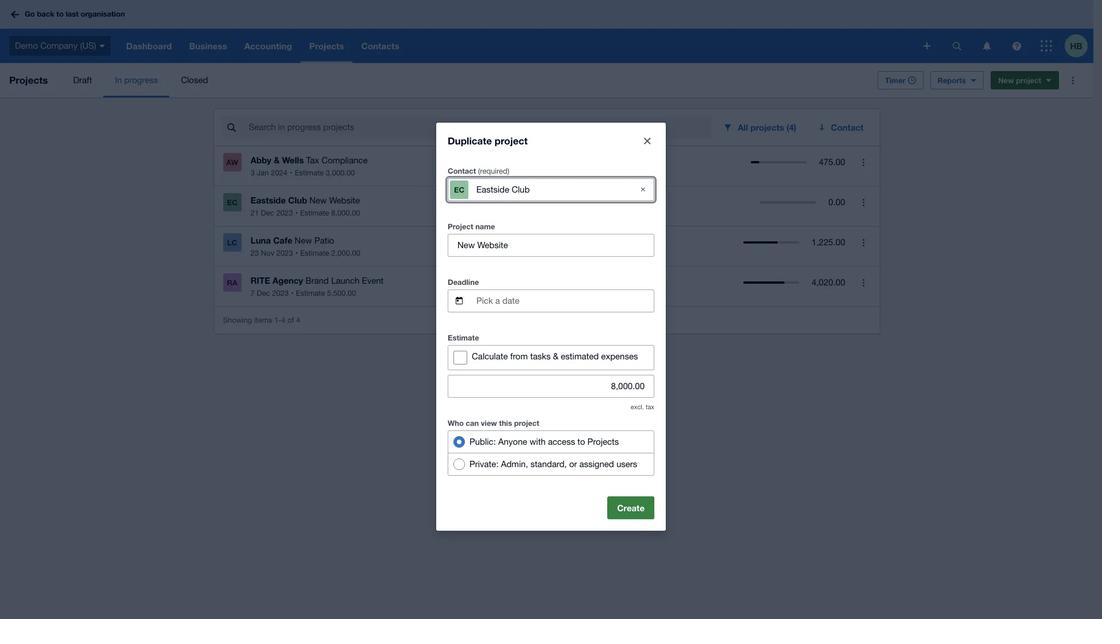 Task type: locate. For each thing, give the bounding box(es) containing it.
new inside "eastside club new website 21 dec 2023 • estimate 8,000.00"
[[309, 196, 327, 206]]

0 vertical spatial ec
[[454, 185, 464, 194]]

in
[[115, 75, 122, 85]]

closed
[[181, 75, 208, 85]]

excl. tax
[[631, 404, 654, 411]]

launch
[[331, 276, 360, 286]]

duplicate
[[448, 135, 492, 147]]

projects
[[751, 122, 784, 133]]

ec
[[454, 185, 464, 194], [227, 198, 237, 207]]

access
[[548, 437, 575, 447]]

0 vertical spatial dec
[[261, 209, 274, 218]]

2023
[[276, 209, 293, 218], [276, 249, 293, 258], [272, 289, 289, 298]]

• inside luna cafe new patio 23 nov 2023 • estimate 2,000.00
[[295, 249, 298, 258]]

4 left of
[[281, 316, 285, 325]]

1 vertical spatial contact
[[448, 166, 476, 175]]

new for eastside club
[[309, 196, 327, 206]]

new right club
[[309, 196, 327, 206]]

1 vertical spatial &
[[553, 352, 558, 361]]

1 horizontal spatial 4
[[296, 316, 300, 325]]

closed link
[[169, 63, 220, 98]]

from
[[510, 352, 528, 361]]

0 vertical spatial contact
[[831, 122, 864, 133]]

wells
[[282, 155, 304, 165]]

contact (required)
[[448, 166, 509, 175]]

(required)
[[478, 167, 509, 175]]

2023 inside luna cafe new patio 23 nov 2023 • estimate 2,000.00
[[276, 249, 293, 258]]

nov
[[261, 249, 274, 258]]

1 vertical spatial project
[[495, 135, 528, 147]]

1 vertical spatial to
[[578, 437, 585, 447]]

4 right of
[[296, 316, 300, 325]]

ra
[[227, 278, 237, 288]]

new right reports popup button
[[998, 76, 1014, 85]]

new
[[998, 76, 1014, 85], [309, 196, 327, 206], [295, 236, 312, 246]]

7
[[251, 289, 255, 298]]

0 vertical spatial project
[[1016, 76, 1041, 85]]

• up agency
[[295, 249, 298, 258]]

1 horizontal spatial ec
[[454, 185, 464, 194]]

tax
[[646, 404, 654, 411]]

0.00
[[829, 197, 845, 207]]

draft link
[[62, 63, 103, 98]]

public:
[[470, 437, 496, 447]]

contact down duplicate
[[448, 166, 476, 175]]

create button
[[607, 497, 654, 520]]

1 horizontal spatial projects
[[588, 437, 619, 447]]

who can view this project
[[448, 419, 539, 428]]

ec left eastside
[[227, 198, 237, 207]]

• down agency
[[291, 289, 294, 298]]

to
[[56, 9, 64, 19], [578, 437, 585, 447]]

2023 for club
[[276, 209, 293, 218]]

1 vertical spatial ec
[[227, 198, 237, 207]]

close button
[[636, 129, 659, 152]]

estimate down club
[[300, 209, 329, 218]]

1 vertical spatial 2023
[[276, 249, 293, 258]]

estimate up the calculate
[[448, 333, 479, 342]]

projects up assigned at the bottom of the page
[[588, 437, 619, 447]]

organisation
[[81, 9, 125, 19]]

to right access
[[578, 437, 585, 447]]

1 vertical spatial new
[[309, 196, 327, 206]]

group containing public: anyone with access to projects
[[448, 431, 654, 476]]

2023 down agency
[[272, 289, 289, 298]]

1 vertical spatial projects
[[588, 437, 619, 447]]

0 vertical spatial projects
[[9, 74, 48, 86]]

projects down the demo
[[9, 74, 48, 86]]

dec
[[261, 209, 274, 218], [257, 289, 270, 298]]

svg image left "hb"
[[1041, 40, 1052, 52]]

dec inside "eastside club new website 21 dec 2023 • estimate 8,000.00"
[[261, 209, 274, 218]]

dec right 7
[[257, 289, 270, 298]]

to inside hb banner
[[56, 9, 64, 19]]

contact up the 475.00
[[831, 122, 864, 133]]

& up 2024 in the left top of the page
[[274, 155, 280, 165]]

luna
[[251, 235, 271, 246]]

0 horizontal spatial projects
[[9, 74, 48, 86]]

or
[[569, 460, 577, 469]]

draft
[[73, 75, 92, 85]]

0 vertical spatial to
[[56, 9, 64, 19]]

company
[[40, 41, 78, 50]]

8,000.00
[[331, 209, 360, 218]]

2023 down club
[[276, 209, 293, 218]]

reports button
[[930, 71, 984, 90]]

all projects (4) button
[[716, 116, 806, 139]]

svg image left the 'go'
[[11, 11, 19, 18]]

2 vertical spatial new
[[295, 236, 312, 246]]

1 horizontal spatial &
[[553, 352, 558, 361]]

projects inside duplicate project dialog
[[588, 437, 619, 447]]

brand
[[305, 276, 329, 286]]

svg image
[[11, 11, 19, 18], [1041, 40, 1052, 52], [953, 42, 961, 50], [99, 45, 105, 48]]

ec down contact (required)
[[454, 185, 464, 194]]

svg image
[[983, 42, 990, 50], [1012, 42, 1021, 50], [924, 42, 931, 49]]

0 horizontal spatial &
[[274, 155, 280, 165]]

group
[[448, 431, 654, 476]]

projects
[[9, 74, 48, 86], [588, 437, 619, 447]]

estimate down tax
[[295, 169, 324, 177]]

contact inside popup button
[[831, 122, 864, 133]]

to left last
[[56, 9, 64, 19]]

& right tasks
[[553, 352, 558, 361]]

0 horizontal spatial 4
[[281, 316, 285, 325]]

new right cafe
[[295, 236, 312, 246]]

can
[[466, 419, 479, 428]]

dec right 21
[[261, 209, 274, 218]]

estimate inside luna cafe new patio 23 nov 2023 • estimate 2,000.00
[[300, 249, 329, 258]]

website
[[329, 196, 360, 206]]

2023 inside "eastside club new website 21 dec 2023 • estimate 8,000.00"
[[276, 209, 293, 218]]

0 vertical spatial &
[[274, 155, 280, 165]]

tax
[[306, 156, 319, 165]]

estimate down patio
[[300, 249, 329, 258]]

1 vertical spatial dec
[[257, 289, 270, 298]]

navigation
[[118, 29, 916, 63]]

2 vertical spatial 2023
[[272, 289, 289, 298]]

of
[[288, 316, 294, 325]]

• inside "eastside club new website 21 dec 2023 • estimate 8,000.00"
[[295, 209, 298, 218]]

2 4 from the left
[[296, 316, 300, 325]]

tasks
[[530, 352, 551, 361]]

estimate down brand
[[296, 289, 325, 298]]

timer
[[885, 76, 906, 85]]

•
[[290, 169, 292, 177], [295, 209, 298, 218], [295, 249, 298, 258], [291, 289, 294, 298]]

compliance
[[322, 156, 368, 165]]

contact inside duplicate project dialog
[[448, 166, 476, 175]]

2023 down cafe
[[276, 249, 293, 258]]

private: admin, standard, or assigned users
[[470, 460, 637, 469]]

1 horizontal spatial to
[[578, 437, 585, 447]]

event
[[362, 276, 384, 286]]

in progress link
[[103, 63, 169, 98]]

eastside club new website 21 dec 2023 • estimate 8,000.00
[[251, 195, 360, 218]]

calculate from tasks & estimated expenses
[[472, 352, 638, 361]]

project inside popup button
[[1016, 76, 1041, 85]]

& inside duplicate project dialog
[[553, 352, 558, 361]]

• down club
[[295, 209, 298, 218]]

admin,
[[501, 460, 528, 469]]

2 vertical spatial project
[[514, 419, 539, 428]]

3
[[251, 169, 255, 177]]

23
[[251, 249, 259, 258]]

svg image right (us)
[[99, 45, 105, 48]]

4
[[281, 316, 285, 325], [296, 316, 300, 325]]

dec inside rite agency brand launch event 7 dec 2023 • estimate 5,500.00
[[257, 289, 270, 298]]

project
[[1016, 76, 1041, 85], [495, 135, 528, 147], [514, 419, 539, 428]]

Project name field
[[448, 234, 654, 256]]

• inside rite agency brand launch event 7 dec 2023 • estimate 5,500.00
[[291, 289, 294, 298]]

new for luna cafe
[[295, 236, 312, 246]]

• right 2024 in the left top of the page
[[290, 169, 292, 177]]

new inside luna cafe new patio 23 nov 2023 • estimate 2,000.00
[[295, 236, 312, 246]]

0 vertical spatial 2023
[[276, 209, 293, 218]]

2 horizontal spatial svg image
[[1012, 42, 1021, 50]]

0 horizontal spatial contact
[[448, 166, 476, 175]]

eastside
[[251, 195, 286, 206]]

timer button
[[878, 71, 923, 90]]

0 horizontal spatial to
[[56, 9, 64, 19]]

svg image up reports popup button
[[953, 42, 961, 50]]

aw
[[226, 158, 238, 167]]

1 horizontal spatial contact
[[831, 122, 864, 133]]

0 vertical spatial new
[[998, 76, 1014, 85]]

&
[[274, 155, 280, 165], [553, 352, 558, 361]]

to inside duplicate project dialog
[[578, 437, 585, 447]]



Task type: describe. For each thing, give the bounding box(es) containing it.
project
[[448, 222, 473, 231]]

view
[[481, 419, 497, 428]]

1,225.00
[[812, 238, 845, 247]]

duplicate project dialog
[[436, 123, 666, 531]]

showing
[[223, 316, 252, 325]]

duplicate project
[[448, 135, 528, 147]]

back
[[37, 9, 54, 19]]

2024
[[271, 169, 287, 177]]

e.g. 10,000.00 field
[[448, 376, 654, 398]]

contact for contact
[[831, 122, 864, 133]]

new project button
[[991, 71, 1059, 90]]

0 horizontal spatial ec
[[227, 198, 237, 207]]

estimated
[[561, 352, 599, 361]]

(4)
[[787, 122, 796, 133]]

excl.
[[631, 404, 644, 411]]

new inside popup button
[[998, 76, 1014, 85]]

cafe
[[273, 235, 292, 246]]

475.00
[[819, 157, 845, 167]]

0 horizontal spatial svg image
[[924, 42, 931, 49]]

hb
[[1070, 40, 1083, 51]]

rite agency brand launch event 7 dec 2023 • estimate 5,500.00
[[251, 276, 384, 298]]

jan
[[257, 169, 269, 177]]

lc
[[227, 238, 237, 247]]

21
[[251, 209, 259, 218]]

contact button
[[810, 116, 873, 139]]

demo company (us)
[[15, 41, 96, 50]]

project name
[[448, 222, 495, 231]]

(us)
[[80, 41, 96, 50]]

club
[[288, 195, 307, 206]]

Deadline field
[[475, 290, 654, 312]]

1 4 from the left
[[281, 316, 285, 325]]

this
[[499, 419, 512, 428]]

& inside abby & wells tax compliance 3 jan 2024 • estimate 3,000.00
[[274, 155, 280, 165]]

private:
[[470, 460, 499, 469]]

2023 inside rite agency brand launch event 7 dec 2023 • estimate 5,500.00
[[272, 289, 289, 298]]

public: anyone with access to projects
[[470, 437, 619, 447]]

project for duplicate project
[[495, 135, 528, 147]]

estimate inside "eastside club new website 21 dec 2023 • estimate 8,000.00"
[[300, 209, 329, 218]]

create
[[617, 503, 645, 513]]

demo company (us) button
[[0, 29, 118, 63]]

3,000.00
[[326, 169, 355, 177]]

anyone
[[498, 437, 527, 447]]

hb button
[[1065, 29, 1094, 63]]

expenses
[[601, 352, 638, 361]]

1-
[[274, 316, 281, 325]]

in progress
[[115, 75, 158, 85]]

assigned
[[579, 460, 614, 469]]

1 horizontal spatial svg image
[[983, 42, 990, 50]]

Search in progress projects search field
[[248, 117, 711, 138]]

all
[[738, 122, 748, 133]]

estimate inside duplicate project dialog
[[448, 333, 479, 342]]

contact for contact (required)
[[448, 166, 476, 175]]

ec inside dialog
[[454, 185, 464, 194]]

go back to last organisation link
[[7, 4, 132, 25]]

close image
[[644, 137, 651, 144]]

with
[[530, 437, 546, 447]]

rite
[[251, 276, 270, 286]]

group inside duplicate project dialog
[[448, 431, 654, 476]]

hb banner
[[0, 0, 1094, 63]]

4,020.00
[[812, 278, 845, 288]]

reports
[[938, 76, 966, 85]]

luna cafe new patio 23 nov 2023 • estimate 2,000.00
[[251, 235, 360, 258]]

agency
[[273, 276, 303, 286]]

demo
[[15, 41, 38, 50]]

name
[[475, 222, 495, 231]]

estimate inside rite agency brand launch event 7 dec 2023 • estimate 5,500.00
[[296, 289, 325, 298]]

who
[[448, 419, 464, 428]]

svg image inside demo company (us) popup button
[[99, 45, 105, 48]]

Find or create a contact field
[[475, 179, 627, 201]]

abby & wells tax compliance 3 jan 2024 • estimate 3,000.00
[[251, 155, 368, 177]]

items
[[254, 316, 272, 325]]

• inside abby & wells tax compliance 3 jan 2024 • estimate 3,000.00
[[290, 169, 292, 177]]

showing items 1-4 of 4
[[223, 316, 300, 325]]

new project
[[998, 76, 1041, 85]]

last
[[66, 9, 79, 19]]

2023 for cafe
[[276, 249, 293, 258]]

all projects (4)
[[738, 122, 796, 133]]

svg image inside "go back to last organisation" link
[[11, 11, 19, 18]]

deadline
[[448, 278, 479, 287]]

2,000.00
[[331, 249, 360, 258]]

progress
[[124, 75, 158, 85]]

5,500.00
[[327, 289, 356, 298]]

abby
[[251, 155, 271, 165]]

navigation inside hb banner
[[118, 29, 916, 63]]

project for new project
[[1016, 76, 1041, 85]]

go
[[25, 9, 35, 19]]

go back to last organisation
[[25, 9, 125, 19]]

patio
[[314, 236, 334, 246]]

users
[[616, 460, 637, 469]]

estimate inside abby & wells tax compliance 3 jan 2024 • estimate 3,000.00
[[295, 169, 324, 177]]

calculate
[[472, 352, 508, 361]]

clear image
[[631, 178, 654, 201]]



Task type: vqa. For each thing, say whether or not it's contained in the screenshot.
Timer button
yes



